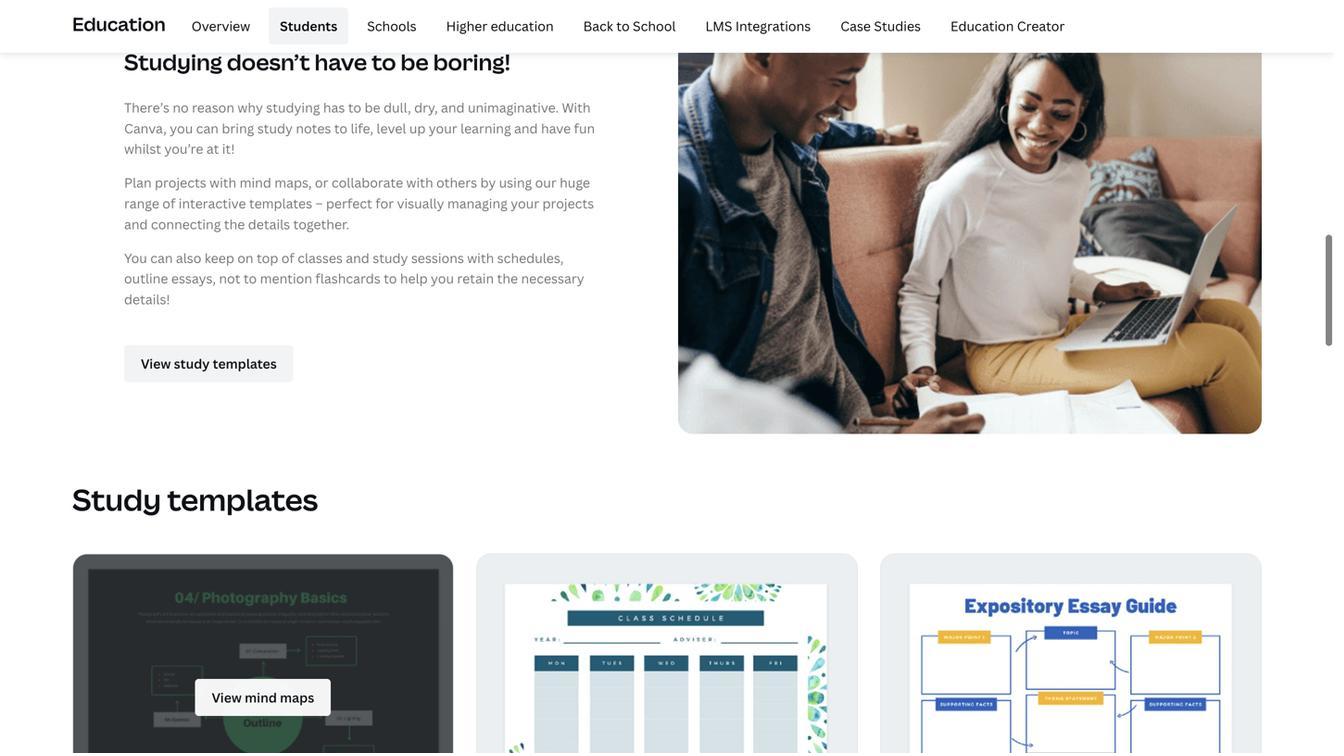 Task type: describe. For each thing, give the bounding box(es) containing it.
student essay plan image
[[882, 555, 1262, 754]]

school
[[633, 17, 676, 35]]

content feature - students studying - right text - 630 x 398 image
[[679, 0, 1263, 434]]

interactive
[[179, 195, 246, 212]]

collaborate
[[332, 174, 403, 192]]

higher
[[446, 17, 488, 35]]

no
[[173, 99, 189, 116]]

mention
[[260, 270, 312, 288]]

sessions
[[411, 249, 464, 267]]

you inside there's no reason why studying has to be dull, dry, and unimaginative. with canva, you can bring study notes to life, level up your learning and have fun whilst you're at it!
[[170, 119, 193, 137]]

by
[[481, 174, 496, 192]]

there's
[[124, 99, 170, 116]]

students
[[280, 17, 338, 35]]

reason
[[192, 99, 235, 116]]

using
[[499, 174, 532, 192]]

retain
[[457, 270, 494, 288]]

student schedule image
[[477, 555, 857, 754]]

also
[[176, 249, 202, 267]]

huge
[[560, 174, 590, 192]]

your inside there's no reason why studying has to be dull, dry, and unimaginative. with canva, you can bring study notes to life, level up your learning and have fun whilst you're at it!
[[429, 119, 458, 137]]

case studies link
[[830, 7, 933, 44]]

life,
[[351, 119, 374, 137]]

boring!
[[433, 47, 511, 77]]

case studies
[[841, 17, 921, 35]]

higher education link
[[435, 7, 565, 44]]

plan
[[124, 174, 152, 192]]

0 horizontal spatial projects
[[155, 174, 206, 192]]

at
[[207, 140, 219, 158]]

learning
[[461, 119, 511, 137]]

back to school
[[584, 17, 676, 35]]

perfect
[[326, 195, 372, 212]]

0 vertical spatial be
[[401, 47, 429, 77]]

creator
[[1018, 17, 1065, 35]]

case
[[841, 17, 871, 35]]

details!
[[124, 291, 170, 308]]

1 vertical spatial templates
[[167, 480, 318, 520]]

menu bar containing overview
[[173, 7, 1077, 44]]

the inside plan projects with mind maps, or collaborate with others by using our huge range of interactive templates – perfect for visually managing your projects and connecting the details together.
[[224, 215, 245, 233]]

schedules,
[[497, 249, 564, 267]]

education creator link
[[940, 7, 1077, 44]]

overview link
[[180, 7, 262, 44]]

be inside there's no reason why studying has to be dull, dry, and unimaginative. with canva, you can bring study notes to life, level up your learning and have fun whilst you're at it!
[[365, 99, 381, 116]]

plan projects with mind maps, or collaborate with others by using our huge range of interactive templates – perfect for visually managing your projects and connecting the details together.
[[124, 174, 594, 233]]

canva,
[[124, 119, 167, 137]]

with inside you can also keep on top of classes and study sessions with schedules, outline essays, not to mention flashcards to help you retain the necessary details!
[[467, 249, 494, 267]]

and down unimaginative.
[[514, 119, 538, 137]]

level
[[377, 119, 406, 137]]

help
[[400, 270, 428, 288]]

study inside there's no reason why studying has to be dull, dry, and unimaginative. with canva, you can bring study notes to life, level up your learning and have fun whilst you're at it!
[[257, 119, 293, 137]]

why
[[238, 99, 263, 116]]

can inside you can also keep on top of classes and study sessions with schedules, outline essays, not to mention flashcards to help you retain the necessary details!
[[150, 249, 173, 267]]

back
[[584, 17, 614, 35]]

to down schools link
[[372, 47, 396, 77]]

unimaginative.
[[468, 99, 559, 116]]

and inside you can also keep on top of classes and study sessions with schedules, outline essays, not to mention flashcards to help you retain the necessary details!
[[346, 249, 370, 267]]

education creator
[[951, 17, 1065, 35]]

keep
[[205, 249, 234, 267]]

dull,
[[384, 99, 411, 116]]

the inside you can also keep on top of classes and study sessions with schedules, outline essays, not to mention flashcards to help you retain the necessary details!
[[497, 270, 518, 288]]

visually
[[397, 195, 444, 212]]

to inside menu bar
[[617, 17, 630, 35]]

dry,
[[414, 99, 438, 116]]

to right not
[[244, 270, 257, 288]]

up
[[410, 119, 426, 137]]

1 horizontal spatial projects
[[543, 195, 594, 212]]

–
[[316, 195, 323, 212]]

essays,
[[171, 270, 216, 288]]



Task type: vqa. For each thing, say whether or not it's contained in the screenshot.
List
no



Task type: locate. For each thing, give the bounding box(es) containing it.
0 horizontal spatial with
[[210, 174, 237, 192]]

1 vertical spatial study
[[373, 249, 408, 267]]

0 vertical spatial the
[[224, 215, 245, 233]]

the down schedules,
[[497, 270, 518, 288]]

with up the visually
[[407, 174, 433, 192]]

0 horizontal spatial you
[[170, 119, 193, 137]]

study
[[257, 119, 293, 137], [373, 249, 408, 267]]

others
[[437, 174, 477, 192]]

0 vertical spatial projects
[[155, 174, 206, 192]]

1 vertical spatial projects
[[543, 195, 594, 212]]

not
[[219, 270, 241, 288]]

the down interactive
[[224, 215, 245, 233]]

study down studying
[[257, 119, 293, 137]]

have inside there's no reason why studying has to be dull, dry, and unimaginative. with canva, you can bring study notes to life, level up your learning and have fun whilst you're at it!
[[541, 119, 571, 137]]

details
[[248, 215, 290, 233]]

0 horizontal spatial be
[[365, 99, 381, 116]]

you down 'sessions'
[[431, 270, 454, 288]]

1 horizontal spatial have
[[541, 119, 571, 137]]

0 vertical spatial templates
[[249, 195, 312, 212]]

to left help
[[384, 270, 397, 288]]

can inside there's no reason why studying has to be dull, dry, and unimaginative. with canva, you can bring study notes to life, level up your learning and have fun whilst you're at it!
[[196, 119, 219, 137]]

schools link
[[356, 7, 428, 44]]

of right the top
[[282, 249, 295, 267]]

and down range
[[124, 215, 148, 233]]

projects
[[155, 174, 206, 192], [543, 195, 594, 212]]

education for education creator
[[951, 17, 1014, 35]]

study
[[72, 480, 161, 520]]

studying
[[124, 47, 222, 77]]

projects down huge
[[543, 195, 594, 212]]

it!
[[222, 140, 235, 158]]

0 vertical spatial can
[[196, 119, 219, 137]]

flashcards
[[316, 270, 381, 288]]

doesn't
[[227, 47, 310, 77]]

our
[[535, 174, 557, 192]]

can up at
[[196, 119, 219, 137]]

with up the retain
[[467, 249, 494, 267]]

schools
[[367, 17, 417, 35]]

lms
[[706, 17, 733, 35]]

together.
[[293, 215, 350, 233]]

your right up in the top left of the page
[[429, 119, 458, 137]]

students link
[[269, 7, 349, 44]]

back to school link
[[573, 7, 687, 44]]

with
[[210, 174, 237, 192], [407, 174, 433, 192], [467, 249, 494, 267]]

of inside you can also keep on top of classes and study sessions with schedules, outline essays, not to mention flashcards to help you retain the necessary details!
[[282, 249, 295, 267]]

1 vertical spatial be
[[365, 99, 381, 116]]

for
[[376, 195, 394, 212]]

lms integrations
[[706, 17, 811, 35]]

there's no reason why studying has to be dull, dry, and unimaginative. with canva, you can bring study notes to life, level up your learning and have fun whilst you're at it!
[[124, 99, 595, 158]]

0 horizontal spatial your
[[429, 119, 458, 137]]

you
[[124, 249, 147, 267]]

0 horizontal spatial the
[[224, 215, 245, 233]]

and up flashcards
[[346, 249, 370, 267]]

have left fun
[[541, 119, 571, 137]]

0 horizontal spatial of
[[162, 195, 176, 212]]

you inside you can also keep on top of classes and study sessions with schedules, outline essays, not to mention flashcards to help you retain the necessary details!
[[431, 270, 454, 288]]

be down schools link
[[401, 47, 429, 77]]

1 vertical spatial of
[[282, 249, 295, 267]]

be up life,
[[365, 99, 381, 116]]

and
[[441, 99, 465, 116], [514, 119, 538, 137], [124, 215, 148, 233], [346, 249, 370, 267]]

bring
[[222, 119, 254, 137]]

you're
[[165, 140, 203, 158]]

2 horizontal spatial with
[[467, 249, 494, 267]]

to right back
[[617, 17, 630, 35]]

0 horizontal spatial can
[[150, 249, 173, 267]]

range
[[124, 195, 159, 212]]

1 horizontal spatial of
[[282, 249, 295, 267]]

education
[[491, 17, 554, 35]]

classes
[[298, 249, 343, 267]]

of inside plan projects with mind maps, or collaborate with others by using our huge range of interactive templates – perfect for visually managing your projects and connecting the details together.
[[162, 195, 176, 212]]

study templates
[[72, 480, 318, 520]]

can
[[196, 119, 219, 137], [150, 249, 173, 267]]

fun
[[574, 119, 595, 137]]

0 vertical spatial your
[[429, 119, 458, 137]]

whilst
[[124, 140, 161, 158]]

overview
[[192, 17, 250, 35]]

1 horizontal spatial can
[[196, 119, 219, 137]]

outline
[[124, 270, 168, 288]]

with
[[562, 99, 591, 116]]

education inside education creator link
[[951, 17, 1014, 35]]

1 vertical spatial your
[[511, 195, 540, 212]]

and inside plan projects with mind maps, or collaborate with others by using our huge range of interactive templates – perfect for visually managing your projects and connecting the details together.
[[124, 215, 148, 233]]

templates inside plan projects with mind maps, or collaborate with others by using our huge range of interactive templates – perfect for visually managing your projects and connecting the details together.
[[249, 195, 312, 212]]

education for education
[[72, 11, 166, 36]]

higher education
[[446, 17, 554, 35]]

lms integrations link
[[695, 7, 822, 44]]

and right dry,
[[441, 99, 465, 116]]

to right the has
[[348, 99, 362, 116]]

you down no
[[170, 119, 193, 137]]

your
[[429, 119, 458, 137], [511, 195, 540, 212]]

education left creator
[[951, 17, 1014, 35]]

0 vertical spatial you
[[170, 119, 193, 137]]

top
[[257, 249, 278, 267]]

on
[[238, 249, 254, 267]]

with up interactive
[[210, 174, 237, 192]]

studying doesn't have to be boring!
[[124, 47, 511, 77]]

connecting
[[151, 215, 221, 233]]

menu bar
[[173, 7, 1077, 44]]

to left life,
[[334, 119, 348, 137]]

0 horizontal spatial have
[[315, 47, 367, 77]]

templates
[[249, 195, 312, 212], [167, 480, 318, 520]]

0 horizontal spatial education
[[72, 11, 166, 36]]

or
[[315, 174, 329, 192]]

mind
[[240, 174, 271, 192]]

has
[[323, 99, 345, 116]]

1 horizontal spatial study
[[373, 249, 408, 267]]

1 vertical spatial can
[[150, 249, 173, 267]]

to
[[617, 17, 630, 35], [372, 47, 396, 77], [348, 99, 362, 116], [334, 119, 348, 137], [244, 270, 257, 288], [384, 270, 397, 288]]

the
[[224, 215, 245, 233], [497, 270, 518, 288]]

0 vertical spatial study
[[257, 119, 293, 137]]

1 horizontal spatial the
[[497, 270, 518, 288]]

can up outline
[[150, 249, 173, 267]]

of
[[162, 195, 176, 212], [282, 249, 295, 267]]

education up studying
[[72, 11, 166, 36]]

1 horizontal spatial with
[[407, 174, 433, 192]]

1 vertical spatial the
[[497, 270, 518, 288]]

1 horizontal spatial your
[[511, 195, 540, 212]]

study inside you can also keep on top of classes and study sessions with schedules, outline essays, not to mention flashcards to help you retain the necessary details!
[[373, 249, 408, 267]]

necessary
[[521, 270, 585, 288]]

notes
[[296, 119, 331, 137]]

your down the using
[[511, 195, 540, 212]]

your inside plan projects with mind maps, or collaborate with others by using our huge range of interactive templates – perfect for visually managing your projects and connecting the details together.
[[511, 195, 540, 212]]

1 vertical spatial have
[[541, 119, 571, 137]]

0 vertical spatial have
[[315, 47, 367, 77]]

1 horizontal spatial you
[[431, 270, 454, 288]]

you
[[170, 119, 193, 137], [431, 270, 454, 288]]

0 vertical spatial of
[[162, 195, 176, 212]]

maps,
[[275, 174, 312, 192]]

projects down you're
[[155, 174, 206, 192]]

integrations
[[736, 17, 811, 35]]

0 horizontal spatial study
[[257, 119, 293, 137]]

have up the has
[[315, 47, 367, 77]]

managing
[[448, 195, 508, 212]]

1 vertical spatial you
[[431, 270, 454, 288]]

1 horizontal spatial education
[[951, 17, 1014, 35]]

study up help
[[373, 249, 408, 267]]

studying
[[266, 99, 320, 116]]

of up connecting
[[162, 195, 176, 212]]

you can also keep on top of classes and study sessions with schedules, outline essays, not to mention flashcards to help you retain the necessary details!
[[124, 249, 585, 308]]

student mind map image
[[54, 540, 472, 754]]

education
[[72, 11, 166, 36], [951, 17, 1014, 35]]

1 horizontal spatial be
[[401, 47, 429, 77]]

studies
[[875, 17, 921, 35]]

have
[[315, 47, 367, 77], [541, 119, 571, 137]]

be
[[401, 47, 429, 77], [365, 99, 381, 116]]



